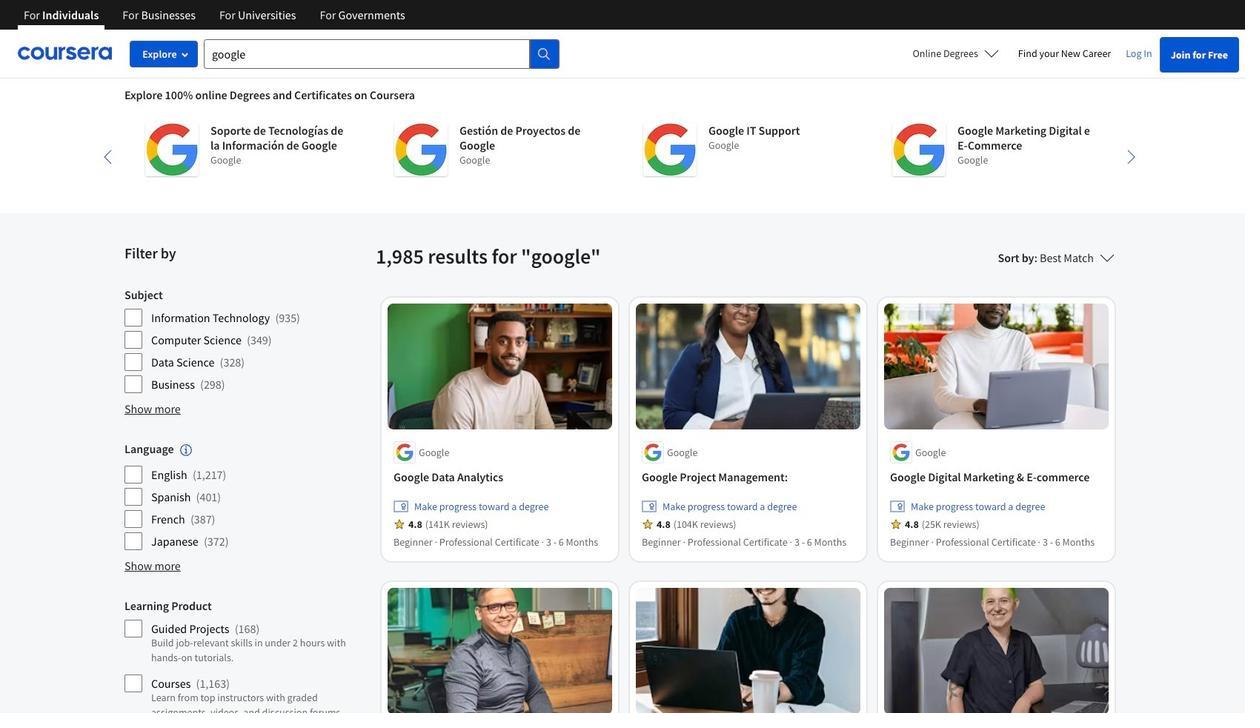 Task type: describe. For each thing, give the bounding box(es) containing it.
3 group from the top
[[125, 599, 367, 714]]

1 group from the top
[[125, 288, 367, 394]]

banner navigation
[[12, 0, 417, 30]]

2 google image from the left
[[394, 123, 448, 176]]

1 google image from the left
[[145, 123, 199, 176]]



Task type: vqa. For each thing, say whether or not it's contained in the screenshot.
bottom 9 degree programs available
no



Task type: locate. For each thing, give the bounding box(es) containing it.
information about this filter group image
[[180, 445, 192, 457]]

3 google image from the left
[[643, 123, 697, 176]]

2 group from the top
[[125, 442, 367, 552]]

4 google image from the left
[[893, 123, 946, 176]]

group
[[125, 288, 367, 394], [125, 442, 367, 552], [125, 599, 367, 714]]

1 vertical spatial group
[[125, 442, 367, 552]]

What do you want to learn? text field
[[204, 39, 530, 69]]

None search field
[[204, 39, 560, 69]]

0 vertical spatial group
[[125, 288, 367, 394]]

google image
[[145, 123, 199, 176], [394, 123, 448, 176], [643, 123, 697, 176], [893, 123, 946, 176]]

coursera image
[[18, 42, 112, 65]]

2 vertical spatial group
[[125, 599, 367, 714]]



